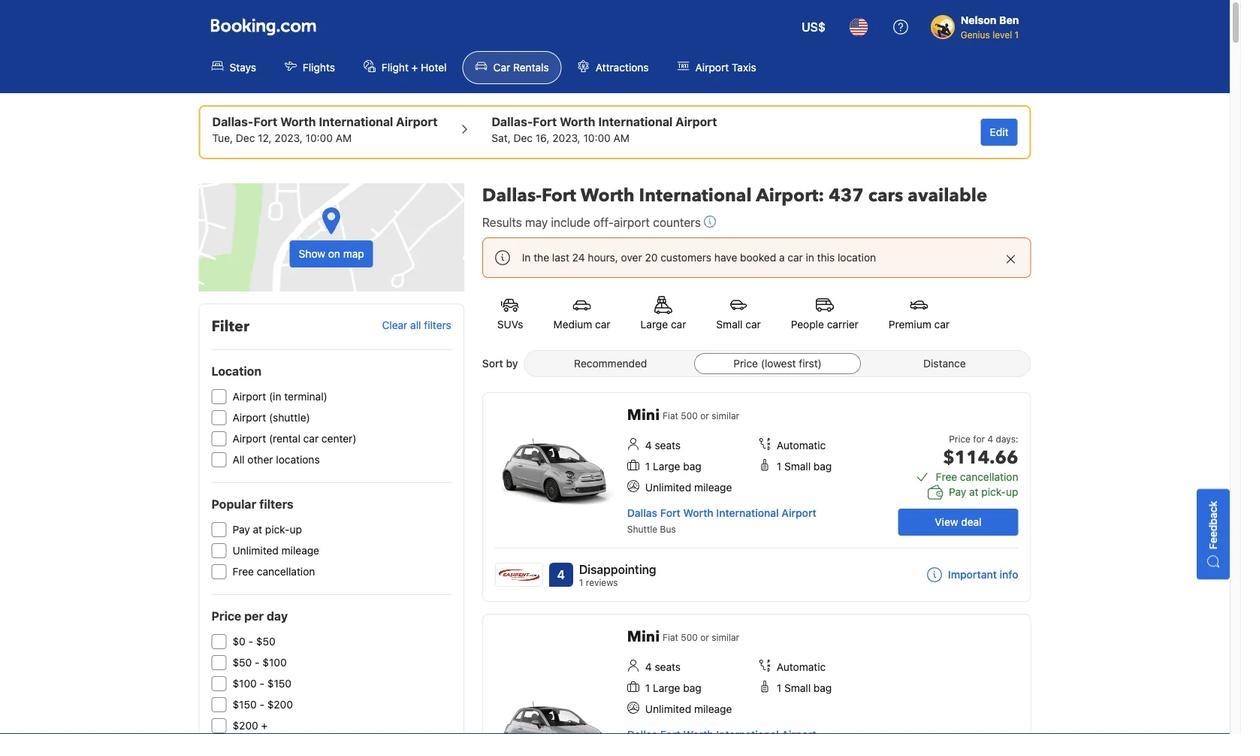 Task type: describe. For each thing, give the bounding box(es) containing it.
people
[[791, 318, 824, 331]]

fort for dallas-fort worth international airport tue, dec 12, 2023, 10:00 am
[[254, 115, 278, 129]]

car for medium car
[[595, 318, 611, 331]]

terminal)
[[284, 390, 328, 403]]

dec for dallas-fort worth international airport tue, dec 12, 2023, 10:00 am
[[236, 132, 255, 144]]

center)
[[322, 433, 357, 445]]

1 horizontal spatial free
[[936, 471, 958, 483]]

attractions link
[[565, 51, 662, 84]]

- for $50
[[255, 657, 260, 669]]

mileage for product card group containing mini
[[694, 703, 732, 716]]

large car
[[641, 318, 687, 331]]

disappointing
[[579, 563, 657, 577]]

mileage for product card group containing $114.66
[[694, 481, 732, 494]]

small car button
[[702, 287, 776, 341]]

days:
[[996, 434, 1019, 444]]

this
[[818, 251, 835, 264]]

4 inside price for 4 days: $114.66
[[988, 434, 994, 444]]

unlimited for product card group containing mini
[[646, 703, 692, 716]]

1 horizontal spatial up
[[1006, 486, 1019, 498]]

1 inside the disappointing 1 reviews
[[579, 577, 584, 588]]

deal
[[962, 516, 982, 528]]

- for $0
[[249, 635, 253, 648]]

sort by
[[482, 357, 518, 370]]

$100 - $150
[[233, 678, 292, 690]]

drop-off date element
[[492, 131, 717, 146]]

1 vertical spatial $100
[[233, 678, 257, 690]]

recommended
[[574, 357, 647, 370]]

$0 - $50
[[233, 635, 276, 648]]

show on map
[[299, 248, 364, 260]]

0 vertical spatial $150
[[267, 678, 292, 690]]

reviews
[[586, 577, 618, 588]]

attractions
[[596, 61, 649, 74]]

dallas fort worth international airport shuttle bus
[[627, 507, 817, 534]]

flight + hotel
[[382, 61, 447, 74]]

0 horizontal spatial free cancellation
[[233, 566, 315, 578]]

edit button
[[981, 119, 1018, 146]]

0 horizontal spatial at
[[253, 524, 262, 536]]

1 horizontal spatial $200
[[267, 699, 293, 711]]

price for 4 days: $114.66
[[943, 434, 1019, 470]]

airport (in terminal)
[[233, 390, 328, 403]]

us$ button
[[793, 9, 835, 45]]

price for price (lowest first)
[[734, 357, 758, 370]]

car right a
[[788, 251, 803, 264]]

us$
[[802, 20, 826, 34]]

car for premium car
[[935, 318, 950, 331]]

(rental
[[269, 433, 301, 445]]

counters
[[653, 215, 701, 230]]

tue,
[[212, 132, 233, 144]]

1 small bag for product card group containing $114.66
[[777, 460, 832, 473]]

dallas-fort worth international airport sat, dec 16, 2023, 10:00 am
[[492, 115, 717, 144]]

customer rating 4 disappointing element
[[579, 561, 657, 579]]

booked
[[740, 251, 777, 264]]

hotel
[[421, 61, 447, 74]]

view deal
[[935, 516, 982, 528]]

medium car
[[554, 318, 611, 331]]

hours,
[[588, 251, 618, 264]]

show
[[299, 248, 325, 260]]

sort by element
[[524, 350, 1032, 377]]

in
[[806, 251, 815, 264]]

for
[[974, 434, 985, 444]]

large car button
[[626, 287, 702, 341]]

dec for dallas-fort worth international airport sat, dec 16, 2023, 10:00 am
[[514, 132, 533, 144]]

have
[[715, 251, 738, 264]]

mini fiat 500 or similar for product card group containing mini
[[627, 627, 740, 648]]

all other locations
[[233, 454, 320, 466]]

flight
[[382, 61, 409, 74]]

unlimited for product card group containing $114.66
[[646, 481, 692, 494]]

if you choose one, you'll need to make your own way there - but prices can be a lot lower. image
[[704, 216, 716, 228]]

pay inside product card group
[[949, 486, 967, 498]]

fort for dallas fort worth international airport shuttle bus
[[660, 507, 681, 519]]

car rentals
[[494, 61, 549, 74]]

available
[[908, 183, 988, 208]]

$150 - $200
[[233, 699, 293, 711]]

sort
[[482, 357, 503, 370]]

0 horizontal spatial $50
[[233, 657, 252, 669]]

1 horizontal spatial cancellation
[[961, 471, 1019, 483]]

2 vertical spatial unlimited mileage
[[646, 703, 732, 716]]

important info button
[[927, 567, 1019, 583]]

level
[[993, 29, 1013, 40]]

clear all filters
[[382, 319, 452, 332]]

airport:
[[756, 183, 825, 208]]

cars
[[869, 183, 904, 208]]

price for price per day
[[212, 609, 241, 623]]

taxis
[[732, 61, 757, 74]]

by
[[506, 357, 518, 370]]

2023, for dallas-fort worth international airport tue, dec 12, 2023, 10:00 am
[[275, 132, 303, 144]]

supplied by rc - easirent image
[[496, 564, 543, 586]]

airport (shuttle)
[[233, 412, 310, 424]]

1 vertical spatial up
[[290, 524, 302, 536]]

feedback button
[[1197, 489, 1230, 580]]

1 inside nelson ben genius level 1
[[1015, 29, 1019, 40]]

include
[[551, 215, 591, 230]]

mini for product card group containing mini
[[627, 627, 660, 648]]

nelson
[[961, 14, 997, 26]]

medium
[[554, 318, 593, 331]]

pick-up date element
[[212, 131, 438, 146]]

large inside "large car" button
[[641, 318, 668, 331]]

24
[[572, 251, 585, 264]]

2 similar from the top
[[712, 632, 740, 643]]

international for sat,
[[599, 115, 673, 129]]

$50 - $100
[[233, 657, 287, 669]]

car
[[494, 61, 511, 74]]

$0
[[233, 635, 246, 648]]

0 vertical spatial $100
[[263, 657, 287, 669]]

clear all filters button
[[382, 319, 452, 332]]

info
[[1000, 569, 1019, 581]]

locations
[[276, 454, 320, 466]]

per
[[244, 609, 264, 623]]

price per day
[[212, 609, 288, 623]]

important
[[948, 569, 997, 581]]

1 vertical spatial unlimited
[[233, 545, 279, 557]]

international for shuttle
[[717, 507, 779, 519]]

filter
[[212, 316, 249, 337]]

automatic for product card group containing $114.66
[[777, 439, 826, 452]]

20
[[645, 251, 658, 264]]

airport
[[614, 215, 650, 230]]

if you choose one, you'll need to make your own way there - but prices can be a lot lower. image
[[704, 216, 716, 228]]

customers
[[661, 251, 712, 264]]

dallas
[[627, 507, 658, 519]]

flight + hotel link
[[351, 51, 460, 84]]

worth for dallas-fort worth international airport sat, dec 16, 2023, 10:00 am
[[560, 115, 596, 129]]

in the last 24 hours, over 20 customers have booked a car in this location
[[522, 251, 876, 264]]

on
[[328, 248, 340, 260]]

shuttle
[[627, 524, 658, 534]]

1 vertical spatial $200
[[233, 720, 258, 732]]

international for tue,
[[319, 115, 393, 129]]

premium car
[[889, 318, 950, 331]]



Task type: locate. For each thing, give the bounding box(es) containing it.
flights link
[[272, 51, 348, 84]]

1 1 large bag from the top
[[646, 460, 702, 473]]

view
[[935, 516, 959, 528]]

1 automatic from the top
[[777, 439, 826, 452]]

2 4 seats from the top
[[646, 661, 681, 673]]

10:00 for dallas-fort worth international airport sat, dec 16, 2023, 10:00 am
[[584, 132, 611, 144]]

2 vertical spatial price
[[212, 609, 241, 623]]

at up deal at bottom right
[[970, 486, 979, 498]]

airport inside dallas-fort worth international airport tue, dec 12, 2023, 10:00 am
[[396, 115, 438, 129]]

car left small car
[[671, 318, 687, 331]]

0 vertical spatial unlimited
[[646, 481, 692, 494]]

the
[[534, 251, 550, 264]]

filters inside button
[[424, 319, 452, 332]]

1 vertical spatial fiat
[[663, 632, 679, 643]]

pay at pick-up
[[949, 486, 1019, 498], [233, 524, 302, 536]]

0 horizontal spatial 10:00
[[306, 132, 333, 144]]

$150 up $150 - $200
[[267, 678, 292, 690]]

+ for flight
[[412, 61, 418, 74]]

+ down $150 - $200
[[261, 720, 268, 732]]

map
[[343, 248, 364, 260]]

0 horizontal spatial dec
[[236, 132, 255, 144]]

2 1 small bag from the top
[[777, 682, 832, 695]]

international inside dallas-fort worth international airport tue, dec 12, 2023, 10:00 am
[[319, 115, 393, 129]]

1 dallas-fort worth international airport group from the left
[[212, 113, 438, 146]]

1 or from the top
[[701, 410, 709, 421]]

$200 +
[[233, 720, 268, 732]]

dallas- inside dallas-fort worth international airport tue, dec 12, 2023, 10:00 am
[[212, 115, 254, 129]]

$200 down $100 - $150
[[267, 699, 293, 711]]

$114.66
[[943, 445, 1019, 470]]

dallas- up "tue,"
[[212, 115, 254, 129]]

price inside price for 4 days: $114.66
[[949, 434, 971, 444]]

0 vertical spatial automatic
[[777, 439, 826, 452]]

worth up 'drop-off date' element
[[560, 115, 596, 129]]

worth for dallas-fort worth international airport: 437 cars available
[[581, 183, 635, 208]]

worth inside dallas-fort worth international airport tue, dec 12, 2023, 10:00 am
[[280, 115, 316, 129]]

free cancellation down $114.66 at the bottom of page
[[936, 471, 1019, 483]]

fort up include
[[542, 183, 577, 208]]

1 vertical spatial mileage
[[282, 545, 319, 557]]

1 vertical spatial $50
[[233, 657, 252, 669]]

carrier
[[827, 318, 859, 331]]

car for large car
[[671, 318, 687, 331]]

car right premium
[[935, 318, 950, 331]]

$150
[[267, 678, 292, 690], [233, 699, 257, 711]]

mini down recommended
[[627, 405, 660, 426]]

clear
[[382, 319, 408, 332]]

1 vertical spatial pay
[[233, 524, 250, 536]]

edit
[[990, 126, 1009, 138]]

important info
[[948, 569, 1019, 581]]

fort for dallas-fort worth international airport sat, dec 16, 2023, 10:00 am
[[533, 115, 557, 129]]

ben
[[1000, 14, 1020, 26]]

(shuttle)
[[269, 412, 310, 424]]

1 horizontal spatial dallas-fort worth international airport group
[[492, 113, 717, 146]]

dallas-fort worth international airport group
[[212, 113, 438, 146], [492, 113, 717, 146]]

pay
[[949, 486, 967, 498], [233, 524, 250, 536]]

1 vertical spatial at
[[253, 524, 262, 536]]

1 4 seats from the top
[[646, 439, 681, 452]]

premium
[[889, 318, 932, 331]]

0 vertical spatial +
[[412, 61, 418, 74]]

small inside button
[[717, 318, 743, 331]]

1 vertical spatial product card group
[[482, 614, 1032, 734]]

first)
[[799, 357, 822, 370]]

price
[[734, 357, 758, 370], [949, 434, 971, 444], [212, 609, 241, 623]]

pick- inside product card group
[[982, 486, 1006, 498]]

0 horizontal spatial cancellation
[[257, 566, 315, 578]]

1 vertical spatial pick-
[[265, 524, 290, 536]]

1 10:00 from the left
[[306, 132, 333, 144]]

similar
[[712, 410, 740, 421], [712, 632, 740, 643]]

seats
[[655, 439, 681, 452], [655, 661, 681, 673]]

rentals
[[513, 61, 549, 74]]

car for small car
[[746, 318, 761, 331]]

popular filters
[[212, 497, 294, 511]]

small for product card group containing $114.66
[[785, 460, 811, 473]]

car
[[788, 251, 803, 264], [595, 318, 611, 331], [671, 318, 687, 331], [746, 318, 761, 331], [935, 318, 950, 331], [303, 433, 319, 445]]

dallas-fort worth international airport group down flights
[[212, 113, 438, 146]]

dallas- for dallas-fort worth international airport: 437 cars available
[[482, 183, 542, 208]]

+ inside skip to main content element
[[412, 61, 418, 74]]

2 2023, from the left
[[553, 132, 581, 144]]

fort up bus at the bottom of the page
[[660, 507, 681, 519]]

at down popular filters
[[253, 524, 262, 536]]

1 vertical spatial mini
[[627, 627, 660, 648]]

1 vertical spatial free cancellation
[[233, 566, 315, 578]]

dallas fort worth international airport button
[[627, 507, 817, 519]]

2 seats from the top
[[655, 661, 681, 673]]

dec left 12,
[[236, 132, 255, 144]]

2023, right 12,
[[275, 132, 303, 144]]

0 horizontal spatial 2023,
[[275, 132, 303, 144]]

2 vertical spatial large
[[653, 682, 681, 695]]

international inside the 'dallas fort worth international airport shuttle bus'
[[717, 507, 779, 519]]

other
[[248, 454, 273, 466]]

mini down the disappointing 1 reviews
[[627, 627, 660, 648]]

0 vertical spatial $50
[[256, 635, 276, 648]]

airport inside skip to main content element
[[696, 61, 729, 74]]

1 vertical spatial large
[[653, 460, 681, 473]]

1 horizontal spatial $100
[[263, 657, 287, 669]]

1 fiat from the top
[[663, 410, 679, 421]]

pay at pick-up down popular filters
[[233, 524, 302, 536]]

0 vertical spatial pay at pick-up
[[949, 486, 1019, 498]]

airport taxis link
[[665, 51, 769, 84]]

worth up off-
[[581, 183, 635, 208]]

0 vertical spatial similar
[[712, 410, 740, 421]]

1 product card group from the top
[[482, 392, 1037, 602]]

pick-up location element
[[212, 113, 438, 131]]

- down "$0 - $50"
[[255, 657, 260, 669]]

0 vertical spatial free
[[936, 471, 958, 483]]

1 500 from the top
[[681, 410, 698, 421]]

0 vertical spatial or
[[701, 410, 709, 421]]

or
[[701, 410, 709, 421], [701, 632, 709, 643]]

1 vertical spatial free
[[233, 566, 254, 578]]

1 vertical spatial 1 small bag
[[777, 682, 832, 695]]

popular
[[212, 497, 257, 511]]

0 vertical spatial 1 small bag
[[777, 460, 832, 473]]

last
[[552, 251, 570, 264]]

1 dec from the left
[[236, 132, 255, 144]]

car up locations
[[303, 433, 319, 445]]

pay up view deal
[[949, 486, 967, 498]]

2 1 large bag from the top
[[646, 682, 702, 695]]

1 horizontal spatial +
[[412, 61, 418, 74]]

fort for dallas-fort worth international airport: 437 cars available
[[542, 183, 577, 208]]

$200 down $150 - $200
[[233, 720, 258, 732]]

0 vertical spatial up
[[1006, 486, 1019, 498]]

0 vertical spatial mini
[[627, 405, 660, 426]]

results
[[482, 215, 522, 230]]

$100 down $50 - $100
[[233, 678, 257, 690]]

dallas- for dallas-fort worth international airport sat, dec 16, 2023, 10:00 am
[[492, 115, 533, 129]]

0 vertical spatial 4 seats
[[646, 439, 681, 452]]

product card group containing mini
[[482, 614, 1032, 734]]

1 horizontal spatial price
[[734, 357, 758, 370]]

dec inside dallas-fort worth international airport sat, dec 16, 2023, 10:00 am
[[514, 132, 533, 144]]

1 vertical spatial $150
[[233, 699, 257, 711]]

dallas- up sat,
[[492, 115, 533, 129]]

dallas-fort worth international airport group down attractions link
[[492, 113, 717, 146]]

dec left 16,
[[514, 132, 533, 144]]

1 horizontal spatial $50
[[256, 635, 276, 648]]

pick- down $114.66 at the bottom of page
[[982, 486, 1006, 498]]

flights
[[303, 61, 335, 74]]

am for dallas-fort worth international airport tue, dec 12, 2023, 10:00 am
[[336, 132, 352, 144]]

1 vertical spatial 1 large bag
[[646, 682, 702, 695]]

worth up pick-up date element
[[280, 115, 316, 129]]

large
[[641, 318, 668, 331], [653, 460, 681, 473], [653, 682, 681, 695]]

small for product card group containing mini
[[785, 682, 811, 695]]

1 seats from the top
[[655, 439, 681, 452]]

0 horizontal spatial pick-
[[265, 524, 290, 536]]

4 seats for product card group containing mini
[[646, 661, 681, 673]]

0 vertical spatial product card group
[[482, 392, 1037, 602]]

16,
[[536, 132, 550, 144]]

price left the for
[[949, 434, 971, 444]]

0 horizontal spatial pay at pick-up
[[233, 524, 302, 536]]

worth
[[280, 115, 316, 129], [560, 115, 596, 129], [581, 183, 635, 208], [684, 507, 714, 519]]

price for price for 4 days: $114.66
[[949, 434, 971, 444]]

2 am from the left
[[614, 132, 630, 144]]

free cancellation up day
[[233, 566, 315, 578]]

am down the drop-off location element
[[614, 132, 630, 144]]

feedback
[[1207, 501, 1220, 549]]

$50 up $50 - $100
[[256, 635, 276, 648]]

0 vertical spatial price
[[734, 357, 758, 370]]

dallas-
[[212, 115, 254, 129], [492, 115, 533, 129], [482, 183, 542, 208]]

cancellation down $114.66 at the bottom of page
[[961, 471, 1019, 483]]

0 vertical spatial mini fiat 500 or similar
[[627, 405, 740, 426]]

2 product card group from the top
[[482, 614, 1032, 734]]

1 vertical spatial pay at pick-up
[[233, 524, 302, 536]]

$150 up $200 +
[[233, 699, 257, 711]]

$100
[[263, 657, 287, 669], [233, 678, 257, 690]]

worth for dallas fort worth international airport shuttle bus
[[684, 507, 714, 519]]

0 horizontal spatial $150
[[233, 699, 257, 711]]

1 large bag for product card group containing $114.66
[[646, 460, 702, 473]]

2 automatic from the top
[[777, 661, 826, 673]]

1 similar from the top
[[712, 410, 740, 421]]

1 horizontal spatial pay
[[949, 486, 967, 498]]

1 horizontal spatial 10:00
[[584, 132, 611, 144]]

mini fiat 500 or similar for product card group containing $114.66
[[627, 405, 740, 426]]

international inside dallas-fort worth international airport sat, dec 16, 2023, 10:00 am
[[599, 115, 673, 129]]

sat,
[[492, 132, 511, 144]]

price left per
[[212, 609, 241, 623]]

$200
[[267, 699, 293, 711], [233, 720, 258, 732]]

cancellation up day
[[257, 566, 315, 578]]

1 vertical spatial 500
[[681, 632, 698, 643]]

10:00 for dallas-fort worth international airport tue, dec 12, 2023, 10:00 am
[[306, 132, 333, 144]]

in
[[522, 251, 531, 264]]

1 horizontal spatial pay at pick-up
[[949, 486, 1019, 498]]

1 horizontal spatial dec
[[514, 132, 533, 144]]

1 vertical spatial cancellation
[[257, 566, 315, 578]]

0 vertical spatial seats
[[655, 439, 681, 452]]

mini for product card group containing $114.66
[[627, 405, 660, 426]]

1 horizontal spatial am
[[614, 132, 630, 144]]

0 horizontal spatial $100
[[233, 678, 257, 690]]

worth inside dallas-fort worth international airport sat, dec 16, 2023, 10:00 am
[[560, 115, 596, 129]]

0 horizontal spatial free
[[233, 566, 254, 578]]

car up price (lowest first)
[[746, 318, 761, 331]]

am for dallas-fort worth international airport sat, dec 16, 2023, 10:00 am
[[614, 132, 630, 144]]

price left (lowest
[[734, 357, 758, 370]]

fort inside dallas-fort worth international airport tue, dec 12, 2023, 10:00 am
[[254, 115, 278, 129]]

fort up 12,
[[254, 115, 278, 129]]

search summary element
[[199, 105, 1032, 159]]

a
[[779, 251, 785, 264]]

2023, inside dallas-fort worth international airport sat, dec 16, 2023, 10:00 am
[[553, 132, 581, 144]]

people carrier
[[791, 318, 859, 331]]

free down $114.66 at the bottom of page
[[936, 471, 958, 483]]

am inside dallas-fort worth international airport sat, dec 16, 2023, 10:00 am
[[614, 132, 630, 144]]

dallas-fort worth international airport tue, dec 12, 2023, 10:00 am
[[212, 115, 438, 144]]

at
[[970, 486, 979, 498], [253, 524, 262, 536]]

bus
[[660, 524, 676, 534]]

2 500 from the top
[[681, 632, 698, 643]]

airport inside dallas-fort worth international airport sat, dec 16, 2023, 10:00 am
[[676, 115, 717, 129]]

unlimited
[[646, 481, 692, 494], [233, 545, 279, 557], [646, 703, 692, 716]]

0 vertical spatial small
[[717, 318, 743, 331]]

1 vertical spatial mini fiat 500 or similar
[[627, 627, 740, 648]]

worth inside the 'dallas fort worth international airport shuttle bus'
[[684, 507, 714, 519]]

1 vertical spatial 4 seats
[[646, 661, 681, 673]]

1 small bag for product card group containing mini
[[777, 682, 832, 695]]

1 horizontal spatial free cancellation
[[936, 471, 1019, 483]]

10:00 down pick-up location 'element'
[[306, 132, 333, 144]]

fort up 16,
[[533, 115, 557, 129]]

0 vertical spatial at
[[970, 486, 979, 498]]

0 horizontal spatial pay
[[233, 524, 250, 536]]

am down pick-up location 'element'
[[336, 132, 352, 144]]

2 or from the top
[[701, 632, 709, 643]]

location
[[212, 364, 262, 378]]

pay down popular
[[233, 524, 250, 536]]

0 horizontal spatial price
[[212, 609, 241, 623]]

2 dallas-fort worth international airport group from the left
[[492, 113, 717, 146]]

car right medium
[[595, 318, 611, 331]]

worth right dallas
[[684, 507, 714, 519]]

0 vertical spatial unlimited mileage
[[646, 481, 732, 494]]

product card group containing $114.66
[[482, 392, 1037, 602]]

1 2023, from the left
[[275, 132, 303, 144]]

+ left hotel
[[412, 61, 418, 74]]

2 mini from the top
[[627, 627, 660, 648]]

airport (rental car center)
[[233, 433, 357, 445]]

international for 437
[[639, 183, 752, 208]]

0 vertical spatial fiat
[[663, 410, 679, 421]]

0 vertical spatial free cancellation
[[936, 471, 1019, 483]]

price inside sort by element
[[734, 357, 758, 370]]

genius
[[961, 29, 991, 40]]

2023, for dallas-fort worth international airport sat, dec 16, 2023, 10:00 am
[[553, 132, 581, 144]]

2 fiat from the top
[[663, 632, 679, 643]]

automatic for product card group containing mini
[[777, 661, 826, 673]]

up down popular filters
[[290, 524, 302, 536]]

1 1 small bag from the top
[[777, 460, 832, 473]]

dallas- for dallas-fort worth international airport tue, dec 12, 2023, 10:00 am
[[212, 115, 254, 129]]

- for $150
[[260, 699, 265, 711]]

airport inside the 'dallas fort worth international airport shuttle bus'
[[782, 507, 817, 519]]

2 mini fiat 500 or similar from the top
[[627, 627, 740, 648]]

0 horizontal spatial $200
[[233, 720, 258, 732]]

stays
[[230, 61, 256, 74]]

fiat
[[663, 410, 679, 421], [663, 632, 679, 643]]

product card group
[[482, 392, 1037, 602], [482, 614, 1032, 734]]

automatic
[[777, 439, 826, 452], [777, 661, 826, 673]]

10:00 down the drop-off location element
[[584, 132, 611, 144]]

1 horizontal spatial at
[[970, 486, 979, 498]]

1 mini fiat 500 or similar from the top
[[627, 405, 740, 426]]

- up $150 - $200
[[260, 678, 265, 690]]

fort
[[254, 115, 278, 129], [533, 115, 557, 129], [542, 183, 577, 208], [660, 507, 681, 519]]

1 vertical spatial price
[[949, 434, 971, 444]]

12,
[[258, 132, 272, 144]]

day
[[267, 609, 288, 623]]

worth for dallas-fort worth international airport tue, dec 12, 2023, 10:00 am
[[280, 115, 316, 129]]

filters right the all
[[424, 319, 452, 332]]

1 vertical spatial unlimited mileage
[[233, 545, 319, 557]]

dec inside dallas-fort worth international airport tue, dec 12, 2023, 10:00 am
[[236, 132, 255, 144]]

filters right popular
[[259, 497, 294, 511]]

1 vertical spatial automatic
[[777, 661, 826, 673]]

1 am from the left
[[336, 132, 352, 144]]

0 horizontal spatial am
[[336, 132, 352, 144]]

disappointing 1 reviews
[[579, 563, 657, 588]]

fort inside dallas-fort worth international airport sat, dec 16, 2023, 10:00 am
[[533, 115, 557, 129]]

0 horizontal spatial filters
[[259, 497, 294, 511]]

filters
[[424, 319, 452, 332], [259, 497, 294, 511]]

2023, right 16,
[[553, 132, 581, 144]]

1 large bag for product card group containing mini
[[646, 682, 702, 695]]

show on map button
[[199, 183, 464, 292]]

pick- down popular filters
[[265, 524, 290, 536]]

$100 up $100 - $150
[[263, 657, 287, 669]]

4 seats for product card group containing $114.66
[[646, 439, 681, 452]]

fort inside the 'dallas fort worth international airport shuttle bus'
[[660, 507, 681, 519]]

10:00 inside dallas-fort worth international airport tue, dec 12, 2023, 10:00 am
[[306, 132, 333, 144]]

up down $114.66 at the bottom of page
[[1006, 486, 1019, 498]]

4 seats
[[646, 439, 681, 452], [646, 661, 681, 673]]

- for $100
[[260, 678, 265, 690]]

2 vertical spatial mileage
[[694, 703, 732, 716]]

0 horizontal spatial dallas-fort worth international airport group
[[212, 113, 438, 146]]

all
[[411, 319, 421, 332]]

2023, inside dallas-fort worth international airport tue, dec 12, 2023, 10:00 am
[[275, 132, 303, 144]]

suvs
[[497, 318, 524, 331]]

0 vertical spatial large
[[641, 318, 668, 331]]

drop-off location element
[[492, 113, 717, 131]]

1 vertical spatial seats
[[655, 661, 681, 673]]

10:00 inside dallas-fort worth international airport sat, dec 16, 2023, 10:00 am
[[584, 132, 611, 144]]

0 vertical spatial pick-
[[982, 486, 1006, 498]]

pay at pick-up up deal at bottom right
[[949, 486, 1019, 498]]

2 10:00 from the left
[[584, 132, 611, 144]]

1 mini from the top
[[627, 405, 660, 426]]

free up price per day
[[233, 566, 254, 578]]

car rentals link
[[463, 51, 562, 84]]

0 vertical spatial 1 large bag
[[646, 460, 702, 473]]

free cancellation
[[936, 471, 1019, 483], [233, 566, 315, 578]]

results may include off-airport counters
[[482, 215, 701, 230]]

0 vertical spatial cancellation
[[961, 471, 1019, 483]]

- down $100 - $150
[[260, 699, 265, 711]]

skip to main content element
[[0, 0, 1230, 93]]

small
[[717, 318, 743, 331], [785, 460, 811, 473], [785, 682, 811, 695]]

people carrier button
[[776, 287, 874, 341]]

unlimited mileage
[[646, 481, 732, 494], [233, 545, 319, 557], [646, 703, 732, 716]]

1 vertical spatial small
[[785, 460, 811, 473]]

+ for $200
[[261, 720, 268, 732]]

may
[[525, 215, 548, 230]]

am inside dallas-fort worth international airport tue, dec 12, 2023, 10:00 am
[[336, 132, 352, 144]]

$50 down $0 at the left of page
[[233, 657, 252, 669]]

1 horizontal spatial $150
[[267, 678, 292, 690]]

bag
[[683, 460, 702, 473], [814, 460, 832, 473], [683, 682, 702, 695], [814, 682, 832, 695]]

dallas- up results
[[482, 183, 542, 208]]

view deal button
[[899, 509, 1019, 536]]

0 horizontal spatial +
[[261, 720, 268, 732]]

over
[[621, 251, 642, 264]]

0 vertical spatial 500
[[681, 410, 698, 421]]

1 vertical spatial filters
[[259, 497, 294, 511]]

0 vertical spatial filters
[[424, 319, 452, 332]]

- right $0 at the left of page
[[249, 635, 253, 648]]

dallas- inside dallas-fort worth international airport sat, dec 16, 2023, 10:00 am
[[492, 115, 533, 129]]

2 dec from the left
[[514, 132, 533, 144]]

premium car button
[[874, 287, 965, 341]]

1 horizontal spatial 2023,
[[553, 132, 581, 144]]

1 horizontal spatial pick-
[[982, 486, 1006, 498]]

2 vertical spatial small
[[785, 682, 811, 695]]



Task type: vqa. For each thing, say whether or not it's contained in the screenshot.
"car" inside the small car button
no



